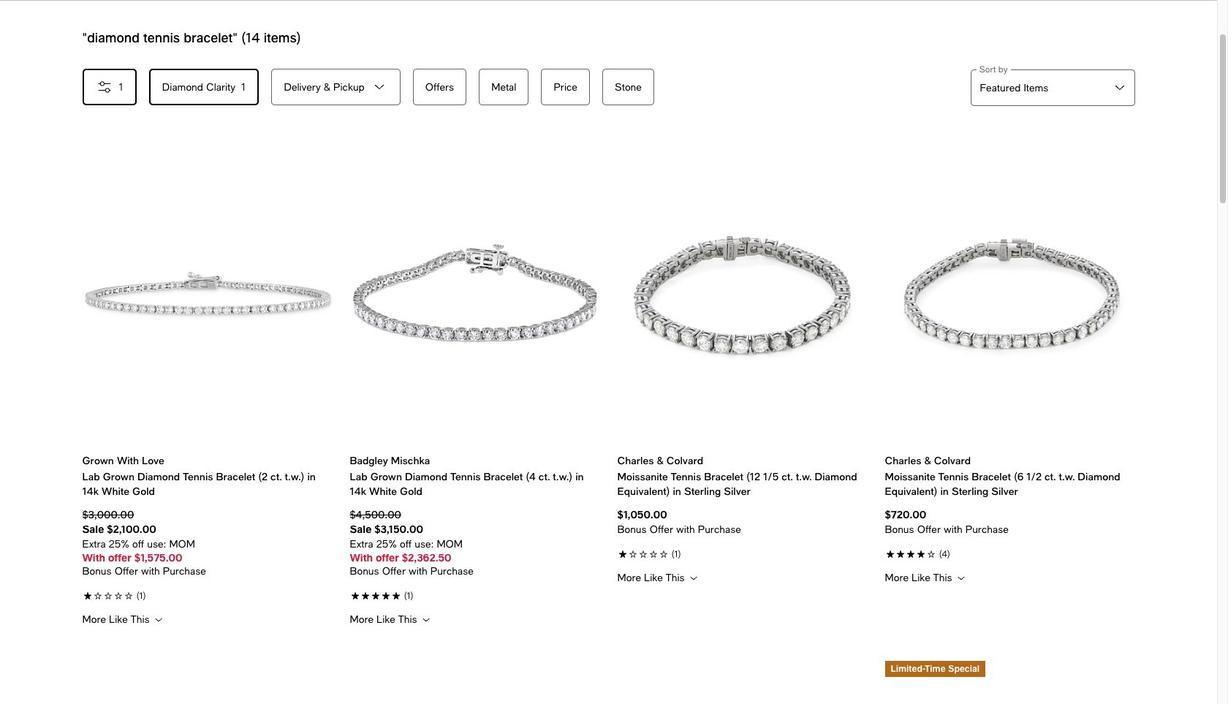 Task type: locate. For each thing, give the bounding box(es) containing it.
1 out of 5 rating with 1 reviews image for lab grown diamond tennis bracelet (2 ct. t.w.) in 14k white gold group
[[82, 587, 332, 603]]

0 vertical spatial 1 out of 5 rating with 1 reviews image
[[618, 546, 868, 561]]

status
[[82, 29, 301, 45]]

1 horizontal spatial 1 out of 5 rating with 1 reviews image
[[618, 546, 868, 561]]

0 horizontal spatial 1 out of 5 rating with 1 reviews image
[[82, 587, 332, 603]]

1 extra 25% off use: mom. extra 25% off select merchandise!. image from the left
[[82, 537, 332, 552]]

extra 25% off use: mom. extra 25% off select merchandise!. image for lab grown diamond tennis bracelet (2 ct. t.w.) in 14k white gold group
[[82, 537, 332, 552]]

lab grown diamond tennis bracelet (4 ct. t.w.) in 14k white gold group
[[350, 140, 600, 626]]

1 horizontal spatial extra 25% off use: mom. extra 25% off select merchandise!. image
[[350, 537, 600, 552]]

1 out of 5 rating with 1 reviews image
[[618, 546, 868, 561], [82, 587, 332, 603]]

bonus offer with purchase. $24.99 diamond earrings or necklace with purchase. image
[[618, 522, 868, 537], [885, 522, 1135, 537], [82, 564, 332, 579], [350, 564, 600, 579]]

extra 25% off use: mom. extra 25% off select merchandise!. image
[[82, 537, 332, 552], [350, 537, 600, 552]]

lab grown diamond tennis bracelet (2 ct. t.w.) in 14k white gold group
[[82, 140, 332, 626]]

0 horizontal spatial extra 25% off use: mom. extra 25% off select merchandise!. image
[[82, 537, 332, 552]]

moissanite tennis bracelet (12 1/5 ct. t.w. diamond equivalent) in sterling silver group
[[618, 140, 868, 584]]

1 vertical spatial 1 out of 5 rating with 1 reviews image
[[82, 587, 332, 603]]

2 extra 25% off use: mom. extra 25% off select merchandise!. image from the left
[[350, 537, 600, 552]]



Task type: describe. For each thing, give the bounding box(es) containing it.
5 out of 5 rating with 1 reviews image
[[350, 587, 600, 603]]

1 out of 5 rating with 1 reviews image for the moissanite tennis bracelet (12 1/5 ct. t.w. diamond equivalent) in sterling silver group
[[618, 546, 868, 561]]

moissanite tennis bracelet (6 1/2 ct. t.w. diamond equivalent) in sterling silver group
[[885, 140, 1135, 584]]

4 out of 5 rating with 4 reviews image
[[885, 546, 1135, 561]]

extra 25% off use: mom. extra 25% off select merchandise!. image for lab grown diamond tennis bracelet (4 ct. t.w.) in 14k white gold group at left
[[350, 537, 600, 552]]



Task type: vqa. For each thing, say whether or not it's contained in the screenshot.
the Lab Grown Diamond Tennis Bracelet (2 ct. t.w.) in 14k White Gold group
yes



